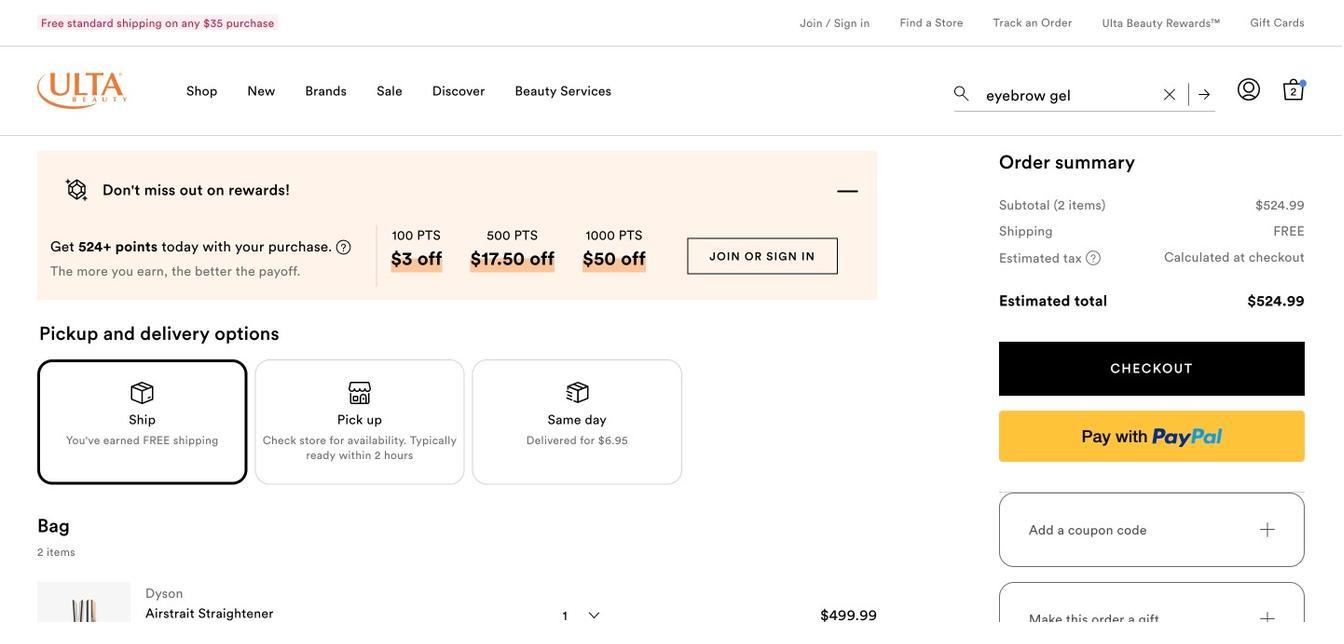 Task type: describe. For each thing, give the bounding box(es) containing it.
1 withiconright image from the top
[[1261, 523, 1276, 538]]

submit image
[[1199, 89, 1210, 100]]

2 withiconright image from the top
[[1261, 612, 1276, 623]]

click to learn more about earning rewards points. image
[[336, 240, 351, 255]]

Search products and more search field
[[985, 75, 1154, 107]]

log in to your ulta account image
[[1238, 78, 1261, 101]]

clear search image
[[1165, 89, 1176, 100]]



Task type: vqa. For each thing, say whether or not it's contained in the screenshot.
Submit "Icon"
yes



Task type: locate. For each thing, give the bounding box(es) containing it.
withiconright image
[[1261, 523, 1276, 538], [1261, 612, 1276, 623]]

0 vertical spatial withiconright image
[[1261, 523, 1276, 538]]

1 vertical spatial withiconright image
[[1261, 612, 1276, 623]]

None search field
[[955, 71, 1216, 116]]



